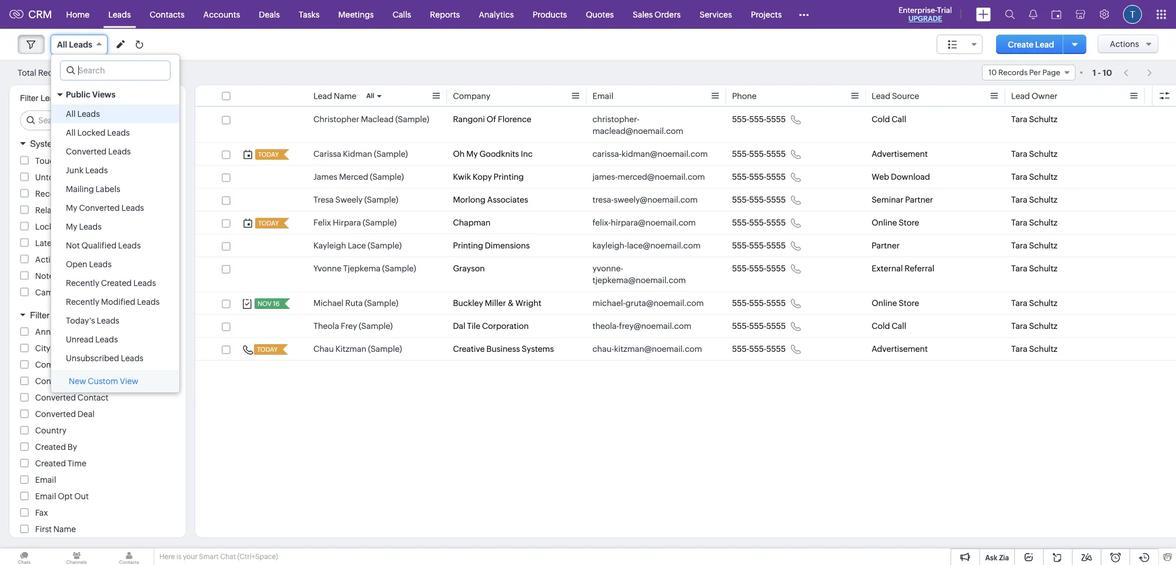 Task type: describe. For each thing, give the bounding box(es) containing it.
all leads inside public views region
[[66, 109, 100, 119]]

call for theola-frey@noemail.com
[[892, 322, 907, 331]]

meetings
[[338, 10, 374, 19]]

5555 for carissa-kidman@noemail.com
[[767, 149, 786, 159]]

accounts link
[[194, 0, 250, 29]]

(ctrl+space)
[[237, 554, 278, 561]]

enterprise-trial upgrade
[[899, 6, 952, 23]]

converted contact
[[35, 394, 109, 403]]

new custom view link
[[51, 372, 179, 393]]

created for created by
[[35, 443, 66, 452]]

carissa-kidman@noemail.com link
[[593, 148, 708, 160]]

web
[[872, 172, 889, 182]]

products
[[533, 10, 567, 19]]

profile image
[[1124, 5, 1142, 24]]

created inside option
[[101, 279, 132, 288]]

recently modified leads
[[66, 298, 160, 307]]

seminar partner
[[872, 195, 933, 205]]

0 vertical spatial company
[[453, 91, 491, 101]]

tara for tresa-sweely@noemail.com
[[1012, 195, 1028, 205]]

deal
[[78, 410, 95, 419]]

home
[[66, 10, 89, 19]]

touched records
[[35, 156, 102, 166]]

records for untouched
[[80, 173, 111, 182]]

city
[[35, 344, 51, 354]]

cold for christopher- maclead@noemail.com
[[872, 115, 890, 124]]

leads down public views
[[77, 109, 100, 119]]

0 horizontal spatial printing
[[453, 241, 483, 251]]

email up 'fax' in the bottom of the page
[[35, 492, 56, 502]]

tara schultz for felix-hirpara@noemail.com
[[1012, 218, 1058, 228]]

junk
[[66, 166, 84, 175]]

(sample) for chau kitzman (sample)
[[368, 345, 402, 354]]

kitzman
[[336, 345, 367, 354]]

recently for recently modified leads
[[66, 298, 99, 307]]

michael
[[314, 299, 344, 308]]

size image
[[948, 39, 958, 50]]

systems
[[522, 345, 554, 354]]

10 for total records 10
[[71, 69, 80, 77]]

online for michael-gruta@noemail.com
[[872, 299, 897, 308]]

call for christopher- maclead@noemail.com
[[892, 115, 907, 124]]

related records action
[[35, 206, 124, 215]]

michael ruta (sample)
[[314, 299, 398, 308]]

my for my leads
[[66, 222, 77, 232]]

all down by
[[66, 109, 76, 119]]

public views region
[[51, 105, 179, 368]]

leads down recently modified leads
[[97, 316, 119, 326]]

zia
[[999, 554, 1009, 562]]

labels
[[96, 185, 120, 194]]

filter for filter by fields
[[30, 310, 50, 321]]

tasks link
[[289, 0, 329, 29]]

leads right the qualified on the left of the page
[[118, 241, 141, 251]]

today link for felix
[[255, 218, 280, 229]]

defined
[[62, 139, 92, 149]]

creative
[[453, 345, 485, 354]]

all inside all leads field
[[57, 40, 67, 49]]

kayleigh
[[314, 241, 346, 251]]

annual revenue
[[35, 328, 97, 337]]

my converted leads option
[[51, 199, 179, 218]]

recently created leads option
[[51, 274, 179, 293]]

out
[[74, 492, 89, 502]]

custom
[[88, 377, 118, 386]]

555-555-5555 for carissa-kidman@noemail.com
[[732, 149, 786, 159]]

converted for converted account
[[35, 377, 76, 386]]

5555 for yvonne- tjepkema@noemail.com
[[767, 264, 786, 274]]

tara schultz for carissa-kidman@noemail.com
[[1012, 149, 1058, 159]]

tara schultz for theola-frey@noemail.com
[[1012, 322, 1058, 331]]

by for filter
[[52, 310, 62, 321]]

records for related
[[66, 206, 98, 215]]

create menu element
[[969, 0, 998, 29]]

kayleigh lace (sample)
[[314, 241, 402, 251]]

frey@noemail.com
[[619, 322, 692, 331]]

locked inside public views region
[[77, 128, 106, 138]]

leads right home link
[[108, 10, 131, 19]]

555-555-5555 for yvonne- tjepkema@noemail.com
[[732, 264, 786, 274]]

recently for recently created leads
[[66, 279, 99, 288]]

dimensions
[[485, 241, 530, 251]]

merced@noemail.com
[[618, 172, 705, 182]]

(sample) for yvonne tjepkema (sample)
[[382, 264, 416, 274]]

555-555-5555 for james-merced@noemail.com
[[732, 172, 786, 182]]

cold call for theola-frey@noemail.com
[[872, 322, 907, 331]]

schultz for theola-frey@noemail.com
[[1029, 322, 1058, 331]]

schultz for kayleigh-lace@noemail.com
[[1029, 241, 1058, 251]]

tresa sweely (sample)
[[314, 195, 398, 205]]

tara schultz for christopher- maclead@noemail.com
[[1012, 115, 1058, 124]]

sales orders
[[633, 10, 681, 19]]

open
[[66, 260, 87, 269]]

555-555-5555 for chau-kitzman@noemail.com
[[732, 345, 786, 354]]

theola frey (sample) link
[[314, 321, 393, 332]]

filter for filter leads by
[[20, 94, 38, 103]]

oh my goodknits inc
[[453, 149, 533, 159]]

tara for yvonne- tjepkema@noemail.com
[[1012, 264, 1028, 274]]

unread
[[66, 335, 94, 345]]

michael-gruta@noemail.com link
[[593, 298, 704, 309]]

unread leads
[[66, 335, 118, 345]]

records for total
[[38, 68, 70, 77]]

smart
[[199, 554, 219, 561]]

0 vertical spatial partner
[[905, 195, 933, 205]]

created for created time
[[35, 459, 66, 469]]

printing dimensions
[[453, 241, 530, 251]]

untouched
[[35, 173, 78, 182]]

today link for carissa
[[255, 149, 280, 160]]

tresa sweely (sample) link
[[314, 194, 398, 206]]

orders
[[655, 10, 681, 19]]

kayleigh-lace@noemail.com link
[[593, 240, 701, 252]]

(sample) for felix hirpara (sample)
[[363, 218, 397, 228]]

leads up the junk leads option at top left
[[108, 147, 131, 156]]

leads down the qualified on the left of the page
[[89, 260, 112, 269]]

name for first name
[[53, 525, 76, 535]]

555-555-5555 for tresa-sweely@noemail.com
[[732, 195, 786, 205]]

lead source
[[872, 91, 920, 101]]

leads left by
[[41, 94, 63, 103]]

converted account
[[35, 377, 110, 386]]

not qualified leads option
[[51, 236, 179, 255]]

555-555-5555 for michael-gruta@noemail.com
[[732, 299, 786, 308]]

james-merced@noemail.com link
[[593, 171, 705, 183]]

created time
[[35, 459, 86, 469]]

frey
[[341, 322, 357, 331]]

chats image
[[0, 549, 48, 566]]

junk leads option
[[51, 161, 179, 180]]

untouched records
[[35, 173, 111, 182]]

signals image
[[1029, 9, 1038, 19]]

5555 for felix-hirpara@noemail.com
[[767, 218, 786, 228]]

carissa
[[314, 149, 341, 159]]

morlong associates
[[453, 195, 528, 205]]

deals link
[[250, 0, 289, 29]]

converted deal
[[35, 410, 95, 419]]

maclead
[[361, 115, 394, 124]]

leads up the modified
[[133, 279, 156, 288]]

opt
[[58, 492, 73, 502]]

total
[[18, 68, 36, 77]]

profile element
[[1116, 0, 1149, 29]]

records for 10
[[999, 68, 1028, 77]]

lace
[[348, 241, 366, 251]]

junk leads
[[66, 166, 108, 175]]

miller
[[485, 299, 506, 308]]

5555 for chau-kitzman@noemail.com
[[767, 345, 786, 354]]

annual
[[35, 328, 62, 337]]

status
[[83, 239, 107, 248]]

search image
[[1005, 9, 1015, 19]]

per
[[1029, 68, 1041, 77]]

created by
[[35, 443, 77, 452]]

cold call for christopher- maclead@noemail.com
[[872, 115, 907, 124]]

lead name
[[314, 91, 357, 101]]

555-555-5555 for theola-frey@noemail.com
[[732, 322, 786, 331]]

555-555-5555 for kayleigh-lace@noemail.com
[[732, 241, 786, 251]]

converted leads
[[66, 147, 131, 156]]

michael ruta (sample) link
[[314, 298, 398, 309]]

schultz for christopher- maclead@noemail.com
[[1029, 115, 1058, 124]]

5555 for christopher- maclead@noemail.com
[[767, 115, 786, 124]]

christopher-
[[593, 115, 640, 124]]

tresa-
[[593, 195, 614, 205]]

felix-hirpara@noemail.com link
[[593, 217, 696, 229]]

tara for chau-kitzman@noemail.com
[[1012, 345, 1028, 354]]

schultz for tresa-sweely@noemail.com
[[1029, 195, 1058, 205]]

all up christopher maclead (sample) link
[[366, 92, 374, 100]]

tara for kayleigh-lace@noemail.com
[[1012, 241, 1028, 251]]

5555 for james-merced@noemail.com
[[767, 172, 786, 182]]

converted for converted contact
[[35, 394, 76, 403]]

tara for felix-hirpara@noemail.com
[[1012, 218, 1028, 228]]

kidman@noemail.com
[[622, 149, 708, 159]]

today for felix hirpara (sample)
[[258, 220, 279, 227]]

16
[[273, 301, 280, 308]]

row group containing christopher maclead (sample)
[[195, 108, 1176, 361]]

today for chau kitzman (sample)
[[257, 346, 278, 354]]

today link for chau
[[254, 345, 279, 355]]

modified
[[101, 298, 135, 307]]

tara for michael-gruta@noemail.com
[[1012, 299, 1028, 308]]

tara schultz for kayleigh-lace@noemail.com
[[1012, 241, 1058, 251]]

1 horizontal spatial action
[[99, 206, 124, 215]]

accounts
[[203, 10, 240, 19]]

store for felix-hirpara@noemail.com
[[899, 218, 919, 228]]

external
[[872, 264, 903, 274]]

chapman
[[453, 218, 491, 228]]

sweely
[[335, 195, 363, 205]]

projects
[[751, 10, 782, 19]]

james
[[314, 172, 337, 182]]

not
[[66, 241, 80, 251]]

5555 for tresa-sweely@noemail.com
[[767, 195, 786, 205]]



Task type: locate. For each thing, give the bounding box(es) containing it.
my inside row group
[[466, 149, 478, 159]]

0 horizontal spatial company
[[35, 361, 73, 370]]

7 tara schultz from the top
[[1012, 264, 1058, 274]]

today's
[[66, 316, 95, 326]]

(sample) for theola frey (sample)
[[359, 322, 393, 331]]

all up system defined filters
[[66, 128, 76, 138]]

0 vertical spatial printing
[[494, 172, 524, 182]]

2 online store from the top
[[872, 299, 919, 308]]

(sample) for tresa sweely (sample)
[[364, 195, 398, 205]]

2 vertical spatial created
[[35, 459, 66, 469]]

theola frey (sample)
[[314, 322, 393, 331]]

rangoni of florence
[[453, 115, 532, 124]]

cold call down external
[[872, 322, 907, 331]]

my inside my converted leads "option"
[[66, 204, 77, 213]]

tara schultz for michael-gruta@noemail.com
[[1012, 299, 1058, 308]]

chau kitzman (sample)
[[314, 345, 402, 354]]

carissa-kidman@noemail.com
[[593, 149, 708, 159]]

3 555-555-5555 from the top
[[732, 172, 786, 182]]

2 cold from the top
[[872, 322, 890, 331]]

tjepkema
[[343, 264, 381, 274]]

inc
[[521, 149, 533, 159]]

recently down open
[[66, 279, 99, 288]]

0 horizontal spatial by
[[52, 310, 62, 321]]

tasks
[[299, 10, 320, 19]]

my down record action
[[66, 204, 77, 213]]

actions
[[1110, 39, 1139, 49]]

recently inside 'option'
[[66, 298, 99, 307]]

channels image
[[52, 549, 101, 566]]

0 vertical spatial all leads
[[57, 40, 92, 49]]

rangoni
[[453, 115, 485, 124]]

store for michael-gruta@noemail.com
[[899, 299, 919, 308]]

views
[[92, 90, 115, 99]]

0 vertical spatial locked
[[77, 128, 106, 138]]

gruta@noemail.com
[[626, 299, 704, 308]]

records left per
[[999, 68, 1028, 77]]

8 tara schultz from the top
[[1012, 299, 1058, 308]]

8 tara from the top
[[1012, 299, 1028, 308]]

1 vertical spatial all leads
[[66, 109, 100, 119]]

converted for converted leads
[[66, 147, 107, 156]]

leads up unsubscribed leads
[[95, 335, 118, 345]]

2 horizontal spatial 10
[[1103, 68, 1112, 77]]

0 horizontal spatial locked
[[35, 222, 63, 231]]

michael-
[[593, 299, 626, 308]]

christopher maclead (sample)
[[314, 115, 429, 124]]

6 555-555-5555 from the top
[[732, 241, 786, 251]]

maclead@noemail.com
[[593, 126, 684, 136]]

1 horizontal spatial partner
[[905, 195, 933, 205]]

0 vertical spatial today
[[258, 151, 279, 159]]

1 vertical spatial created
[[35, 443, 66, 452]]

1 online store from the top
[[872, 218, 919, 228]]

by inside dropdown button
[[52, 310, 62, 321]]

fields
[[65, 310, 88, 321]]

records inside '10 records per page' field
[[999, 68, 1028, 77]]

2 store from the top
[[899, 299, 919, 308]]

unread leads option
[[51, 331, 179, 349]]

my right oh on the left top of page
[[466, 149, 478, 159]]

1 horizontal spatial company
[[453, 91, 491, 101]]

2 recently from the top
[[66, 298, 99, 307]]

online down seminar
[[872, 218, 897, 228]]

1 recently from the top
[[66, 279, 99, 288]]

4 555-555-5555 from the top
[[732, 195, 786, 205]]

5 555-555-5555 from the top
[[732, 218, 786, 228]]

7 555-555-5555 from the top
[[732, 264, 786, 274]]

contacts image
[[105, 549, 153, 566]]

yvonne- tjepkema@noemail.com link
[[593, 263, 709, 286]]

cold down external
[[872, 322, 890, 331]]

online store down seminar partner
[[872, 218, 919, 228]]

filter by fields button
[[9, 305, 186, 326]]

yvonne- tjepkema@noemail.com
[[593, 264, 686, 285]]

yvonne
[[314, 264, 342, 274]]

today for carissa kidman (sample)
[[258, 151, 279, 159]]

5555 for kayleigh-lace@noemail.com
[[767, 241, 786, 251]]

recently inside option
[[66, 279, 99, 288]]

recently up fields
[[66, 298, 99, 307]]

-
[[1098, 68, 1101, 77]]

0 vertical spatial my
[[466, 149, 478, 159]]

1 cold from the top
[[872, 115, 890, 124]]

lead inside button
[[1036, 40, 1055, 49]]

1 horizontal spatial printing
[[494, 172, 524, 182]]

lead up christopher
[[314, 91, 332, 101]]

create menu image
[[976, 7, 991, 21]]

leads right the modified
[[137, 298, 160, 307]]

6 schultz from the top
[[1029, 241, 1058, 251]]

1 vertical spatial advertisement
[[872, 345, 928, 354]]

(sample)
[[395, 115, 429, 124], [374, 149, 408, 159], [370, 172, 404, 182], [364, 195, 398, 205], [363, 218, 397, 228], [368, 241, 402, 251], [382, 264, 416, 274], [365, 299, 398, 308], [359, 322, 393, 331], [368, 345, 402, 354]]

5555 for michael-gruta@noemail.com
[[767, 299, 786, 308]]

tara for james-merced@noemail.com
[[1012, 172, 1028, 182]]

christopher- maclead@noemail.com
[[593, 115, 684, 136]]

converted inside my converted leads "option"
[[79, 204, 120, 213]]

created
[[101, 279, 132, 288], [35, 443, 66, 452], [35, 459, 66, 469]]

signals element
[[1022, 0, 1045, 29]]

1 vertical spatial online store
[[872, 299, 919, 308]]

tara schultz for chau-kitzman@noemail.com
[[1012, 345, 1058, 354]]

0 horizontal spatial partner
[[872, 241, 900, 251]]

3 schultz from the top
[[1029, 172, 1058, 182]]

leads down mailing labels option
[[121, 204, 144, 213]]

navigation
[[1118, 64, 1159, 81]]

printing up 'grayson'
[[453, 241, 483, 251]]

action down mailing labels option
[[99, 206, 124, 215]]

4 tara schultz from the top
[[1012, 195, 1058, 205]]

schultz for carissa-kidman@noemail.com
[[1029, 149, 1058, 159]]

All Leads field
[[51, 35, 108, 55]]

online store down external referral
[[872, 299, 919, 308]]

advertisement for kidman@noemail.com
[[872, 149, 928, 159]]

new
[[69, 377, 86, 386]]

10 schultz from the top
[[1029, 345, 1058, 354]]

tara schultz for tresa-sweely@noemail.com
[[1012, 195, 1058, 205]]

1 horizontal spatial by
[[68, 443, 77, 452]]

account
[[78, 377, 110, 386]]

row group
[[195, 108, 1176, 361]]

store down external referral
[[899, 299, 919, 308]]

1 vertical spatial printing
[[453, 241, 483, 251]]

5 schultz from the top
[[1029, 218, 1058, 228]]

1 schultz from the top
[[1029, 115, 1058, 124]]

0 vertical spatial filter
[[20, 94, 38, 103]]

9 schultz from the top
[[1029, 322, 1058, 331]]

calls
[[393, 10, 411, 19]]

(sample) right tjepkema
[[382, 264, 416, 274]]

10 for 1 - 10
[[1103, 68, 1112, 77]]

1 tara from the top
[[1012, 115, 1028, 124]]

locked down related
[[35, 222, 63, 231]]

online store for hirpara@noemail.com
[[872, 218, 919, 228]]

leads down home link
[[69, 40, 92, 49]]

calendar image
[[1052, 10, 1062, 19]]

locked up defined
[[77, 128, 106, 138]]

created down country
[[35, 443, 66, 452]]

by for created
[[68, 443, 77, 452]]

6 5555 from the top
[[767, 241, 786, 251]]

recently modified leads option
[[51, 293, 179, 312]]

(sample) for kayleigh lace (sample)
[[368, 241, 402, 251]]

0 vertical spatial advertisement
[[872, 149, 928, 159]]

0 vertical spatial action
[[64, 189, 90, 199]]

filter up annual
[[30, 310, 50, 321]]

christopher
[[314, 115, 359, 124]]

records up mailing labels
[[80, 173, 111, 182]]

(sample) right frey
[[359, 322, 393, 331]]

latest email status
[[35, 239, 107, 248]]

1 vertical spatial online
[[872, 299, 897, 308]]

by up annual
[[52, 310, 62, 321]]

filter inside dropdown button
[[30, 310, 50, 321]]

email down my leads in the top left of the page
[[60, 239, 81, 248]]

yvonne-
[[593, 264, 623, 274]]

schultz for yvonne- tjepkema@noemail.com
[[1029, 264, 1058, 274]]

Search text field
[[21, 111, 176, 130]]

10 555-555-5555 from the top
[[732, 345, 786, 354]]

555-555-5555
[[732, 115, 786, 124], [732, 149, 786, 159], [732, 172, 786, 182], [732, 195, 786, 205], [732, 218, 786, 228], [732, 241, 786, 251], [732, 264, 786, 274], [732, 299, 786, 308], [732, 322, 786, 331], [732, 345, 786, 354]]

1 vertical spatial locked
[[35, 222, 63, 231]]

0 vertical spatial online store
[[872, 218, 919, 228]]

(sample) for michael ruta (sample)
[[365, 299, 398, 308]]

advertisement for kitzman@noemail.com
[[872, 345, 928, 354]]

(sample) inside 'link'
[[368, 345, 402, 354]]

0 vertical spatial created
[[101, 279, 132, 288]]

all locked leads
[[66, 128, 130, 138]]

6 tara schultz from the top
[[1012, 241, 1058, 251]]

records up my leads in the top left of the page
[[66, 206, 98, 215]]

lead for lead name
[[314, 91, 332, 101]]

leads up view
[[121, 354, 143, 364]]

partner down download
[[905, 195, 933, 205]]

contact
[[78, 394, 109, 403]]

partner up external
[[872, 241, 900, 251]]

1 vertical spatial store
[[899, 299, 919, 308]]

5555 for theola-frey@noemail.com
[[767, 322, 786, 331]]

schultz for felix-hirpara@noemail.com
[[1029, 218, 1058, 228]]

kwik kopy printing
[[453, 172, 524, 182]]

company down city
[[35, 361, 73, 370]]

qualified
[[81, 241, 116, 251]]

tara for carissa-kidman@noemail.com
[[1012, 149, 1028, 159]]

store
[[899, 218, 919, 228], [899, 299, 919, 308]]

&
[[508, 299, 514, 308]]

0 horizontal spatial 10
[[71, 69, 80, 77]]

online down external
[[872, 299, 897, 308]]

(sample) right kidman
[[374, 149, 408, 159]]

10
[[1103, 68, 1112, 77], [989, 68, 997, 77], [71, 69, 80, 77]]

3 tara schultz from the top
[[1012, 172, 1058, 182]]

tile
[[467, 322, 481, 331]]

calls link
[[383, 0, 421, 29]]

phone
[[732, 91, 757, 101]]

country
[[35, 426, 66, 436]]

my up latest email status at the top
[[66, 222, 77, 232]]

555-555-5555 for felix-hirpara@noemail.com
[[732, 218, 786, 228]]

9 tara schultz from the top
[[1012, 322, 1058, 331]]

7 tara from the top
[[1012, 264, 1028, 274]]

yvonne tjepkema (sample) link
[[314, 263, 416, 275]]

leads inside field
[[69, 40, 92, 49]]

by
[[52, 310, 62, 321], [68, 443, 77, 452]]

locked
[[77, 128, 106, 138], [35, 222, 63, 231]]

store down seminar partner
[[899, 218, 919, 228]]

tara schultz
[[1012, 115, 1058, 124], [1012, 149, 1058, 159], [1012, 172, 1058, 182], [1012, 195, 1058, 205], [1012, 218, 1058, 228], [1012, 241, 1058, 251], [1012, 264, 1058, 274], [1012, 299, 1058, 308], [1012, 322, 1058, 331], [1012, 345, 1058, 354]]

lead for lead owner
[[1012, 91, 1030, 101]]

create lead
[[1008, 40, 1055, 49]]

chau-kitzman@noemail.com link
[[593, 344, 702, 355]]

1 vertical spatial my
[[66, 204, 77, 213]]

filter leads by
[[20, 94, 74, 103]]

all
[[57, 40, 67, 49], [366, 92, 374, 100], [66, 109, 76, 119], [66, 128, 76, 138]]

0 vertical spatial today link
[[255, 149, 280, 160]]

9 555-555-5555 from the top
[[732, 322, 786, 331]]

tara for theola-frey@noemail.com
[[1012, 322, 1028, 331]]

open leads
[[66, 260, 112, 269]]

9 tara from the top
[[1012, 322, 1028, 331]]

converted leads option
[[51, 142, 179, 161]]

1 advertisement from the top
[[872, 149, 928, 159]]

name right first
[[53, 525, 76, 535]]

10 left per
[[989, 68, 997, 77]]

Search text field
[[61, 61, 170, 80]]

merced
[[339, 172, 368, 182]]

cold down lead source
[[872, 115, 890, 124]]

1 vertical spatial company
[[35, 361, 73, 370]]

home link
[[57, 0, 99, 29]]

leads down converted leads
[[85, 166, 108, 175]]

records up "filter leads by"
[[38, 68, 70, 77]]

1 horizontal spatial name
[[334, 91, 357, 101]]

555-555-5555 for christopher- maclead@noemail.com
[[732, 115, 786, 124]]

0 vertical spatial name
[[334, 91, 357, 101]]

printing up associates on the top of the page
[[494, 172, 524, 182]]

1 vertical spatial today link
[[255, 218, 280, 229]]

1 cold call from the top
[[872, 115, 907, 124]]

ask zia
[[986, 554, 1009, 562]]

2 tara schultz from the top
[[1012, 149, 1058, 159]]

(sample) right ruta
[[365, 299, 398, 308]]

leads up filters
[[107, 128, 130, 138]]

search element
[[998, 0, 1022, 29]]

goodknits
[[480, 149, 519, 159]]

4 tara from the top
[[1012, 195, 1028, 205]]

1 call from the top
[[892, 115, 907, 124]]

2 555-555-5555 from the top
[[732, 149, 786, 159]]

converted up converted deal
[[35, 394, 76, 403]]

2 advertisement from the top
[[872, 345, 928, 354]]

2 vertical spatial my
[[66, 222, 77, 232]]

1 vertical spatial cold
[[872, 322, 890, 331]]

1 555-555-5555 from the top
[[732, 115, 786, 124]]

(sample) right the merced
[[370, 172, 404, 182]]

0 vertical spatial online
[[872, 218, 897, 228]]

2 vertical spatial today
[[257, 346, 278, 354]]

(sample) inside "link"
[[368, 241, 402, 251]]

converted up junk leads
[[66, 147, 107, 156]]

1 vertical spatial name
[[53, 525, 76, 535]]

0 vertical spatial store
[[899, 218, 919, 228]]

9 5555 from the top
[[767, 322, 786, 331]]

by
[[65, 94, 74, 103]]

latest
[[35, 239, 58, 248]]

10 5555 from the top
[[767, 345, 786, 354]]

2 schultz from the top
[[1029, 149, 1058, 159]]

2 tara from the top
[[1012, 149, 1028, 159]]

2 call from the top
[[892, 322, 907, 331]]

2 5555 from the top
[[767, 149, 786, 159]]

1 horizontal spatial 10
[[989, 68, 997, 77]]

10 Records Per Page field
[[982, 65, 1076, 81]]

tara for christopher- maclead@noemail.com
[[1012, 115, 1028, 124]]

7 5555 from the top
[[767, 264, 786, 274]]

owner
[[1032, 91, 1058, 101]]

all leads down 'public'
[[66, 109, 100, 119]]

1 store from the top
[[899, 218, 919, 228]]

leads inside 'option'
[[137, 298, 160, 307]]

leads up status
[[79, 222, 102, 232]]

8 555-555-5555 from the top
[[732, 299, 786, 308]]

1 vertical spatial today
[[258, 220, 279, 227]]

1 vertical spatial call
[[892, 322, 907, 331]]

felix hirpara (sample) link
[[314, 217, 397, 229]]

schultz for michael-gruta@noemail.com
[[1029, 299, 1058, 308]]

1 vertical spatial by
[[68, 443, 77, 452]]

created up recently modified leads 'option'
[[101, 279, 132, 288]]

all up total records 10
[[57, 40, 67, 49]]

all leads inside field
[[57, 40, 92, 49]]

0 vertical spatial call
[[892, 115, 907, 124]]

converted up country
[[35, 410, 76, 419]]

10 right -
[[1103, 68, 1112, 77]]

5 5555 from the top
[[767, 218, 786, 228]]

james merced (sample) link
[[314, 171, 404, 183]]

my
[[466, 149, 478, 159], [66, 204, 77, 213], [66, 222, 77, 232]]

1 5555 from the top
[[767, 115, 786, 124]]

0 horizontal spatial action
[[64, 189, 90, 199]]

tara schultz for james-merced@noemail.com
[[1012, 172, 1058, 182]]

nov 16 link
[[255, 299, 281, 309]]

by up time
[[68, 443, 77, 452]]

florence
[[498, 115, 532, 124]]

None field
[[937, 35, 983, 54]]

all leads down home link
[[57, 40, 92, 49]]

online for felix-hirpara@noemail.com
[[872, 218, 897, 228]]

call down lead source
[[892, 115, 907, 124]]

6 tara from the top
[[1012, 241, 1028, 251]]

meetings link
[[329, 0, 383, 29]]

of
[[487, 115, 496, 124]]

cold call down lead source
[[872, 115, 907, 124]]

mailing
[[66, 185, 94, 194]]

online store for gruta@noemail.com
[[872, 299, 919, 308]]

8 schultz from the top
[[1029, 299, 1058, 308]]

10 tara from the top
[[1012, 345, 1028, 354]]

grayson
[[453, 264, 485, 274]]

(sample) up kayleigh lace (sample) "link"
[[363, 218, 397, 228]]

0 vertical spatial recently
[[66, 279, 99, 288]]

records up junk leads
[[71, 156, 102, 166]]

name up christopher
[[334, 91, 357, 101]]

4 schultz from the top
[[1029, 195, 1058, 205]]

10 up 'public'
[[71, 69, 80, 77]]

555-
[[732, 115, 749, 124], [749, 115, 767, 124], [732, 149, 749, 159], [749, 149, 767, 159], [732, 172, 749, 182], [749, 172, 767, 182], [732, 195, 749, 205], [749, 195, 767, 205], [732, 218, 749, 228], [749, 218, 767, 228], [732, 241, 749, 251], [749, 241, 767, 251], [732, 264, 749, 274], [749, 264, 767, 274], [732, 299, 749, 308], [749, 299, 767, 308], [732, 322, 749, 331], [749, 322, 767, 331], [732, 345, 749, 354], [749, 345, 767, 354]]

10 inside '10 records per page' field
[[989, 68, 997, 77]]

(sample) for james merced (sample)
[[370, 172, 404, 182]]

1 vertical spatial recently
[[66, 298, 99, 307]]

3 5555 from the top
[[767, 172, 786, 182]]

(sample) down james merced (sample) link
[[364, 195, 398, 205]]

1 vertical spatial cold call
[[872, 322, 907, 331]]

1 tara schultz from the top
[[1012, 115, 1058, 124]]

(sample) for carissa kidman (sample)
[[374, 149, 408, 159]]

converted down mailing labels
[[79, 204, 120, 213]]

company up rangoni
[[453, 91, 491, 101]]

0 vertical spatial by
[[52, 310, 62, 321]]

schultz for james-merced@noemail.com
[[1029, 172, 1058, 182]]

converted for converted deal
[[35, 410, 76, 419]]

online store
[[872, 218, 919, 228], [872, 299, 919, 308]]

2 cold call from the top
[[872, 322, 907, 331]]

lead left source
[[872, 91, 891, 101]]

public
[[66, 90, 90, 99]]

4 5555 from the top
[[767, 195, 786, 205]]

action up related records action
[[64, 189, 90, 199]]

action
[[64, 189, 90, 199], [99, 206, 124, 215]]

10 inside total records 10
[[71, 69, 80, 77]]

1 online from the top
[[872, 218, 897, 228]]

(sample) right lace
[[368, 241, 402, 251]]

mailing labels
[[66, 185, 120, 194]]

mailing labels option
[[51, 180, 179, 199]]

0 vertical spatial cold
[[872, 115, 890, 124]]

call down external referral
[[892, 322, 907, 331]]

analytics link
[[470, 0, 523, 29]]

5 tara schultz from the top
[[1012, 218, 1058, 228]]

(sample) for christopher maclead (sample)
[[395, 115, 429, 124]]

0 vertical spatial cold call
[[872, 115, 907, 124]]

converted up converted contact on the bottom
[[35, 377, 76, 386]]

contacts link
[[140, 0, 194, 29]]

Other Modules field
[[791, 5, 817, 24]]

(sample) right kitzman
[[368, 345, 402, 354]]

leads inside "option"
[[121, 204, 144, 213]]

my for my converted leads
[[66, 204, 77, 213]]

7 schultz from the top
[[1029, 264, 1058, 274]]

email down created time
[[35, 476, 56, 485]]

8 5555 from the top
[[767, 299, 786, 308]]

2 online from the top
[[872, 299, 897, 308]]

lead for lead source
[[872, 91, 891, 101]]

2 vertical spatial today link
[[254, 345, 279, 355]]

tara schultz for yvonne- tjepkema@noemail.com
[[1012, 264, 1058, 274]]

(sample) right maclead
[[395, 115, 429, 124]]

5 tara from the top
[[1012, 218, 1028, 228]]

3 tara from the top
[[1012, 172, 1028, 182]]

lead down 10 records per page
[[1012, 91, 1030, 101]]

10 tara schultz from the top
[[1012, 345, 1058, 354]]

filter down total
[[20, 94, 38, 103]]

records for touched
[[71, 156, 102, 166]]

cold for theola-frey@noemail.com
[[872, 322, 890, 331]]

james-
[[593, 172, 618, 182]]

created down created by
[[35, 459, 66, 469]]

lead right create
[[1036, 40, 1055, 49]]

first name
[[35, 525, 76, 535]]

1 vertical spatial filter
[[30, 310, 50, 321]]

1 horizontal spatial locked
[[77, 128, 106, 138]]

1 vertical spatial action
[[99, 206, 124, 215]]

public views
[[66, 90, 115, 99]]

0 horizontal spatial name
[[53, 525, 76, 535]]

converted inside converted leads option
[[66, 147, 107, 156]]

name for lead name
[[334, 91, 357, 101]]

1 vertical spatial partner
[[872, 241, 900, 251]]

all leads
[[57, 40, 92, 49], [66, 109, 100, 119]]

sweely@noemail.com
[[614, 195, 698, 205]]

email up christopher-
[[593, 91, 614, 101]]

schultz for chau-kitzman@noemail.com
[[1029, 345, 1058, 354]]



Task type: vqa. For each thing, say whether or not it's contained in the screenshot.
yvonne- tjepkema@noemail.com in the right of the page
yes



